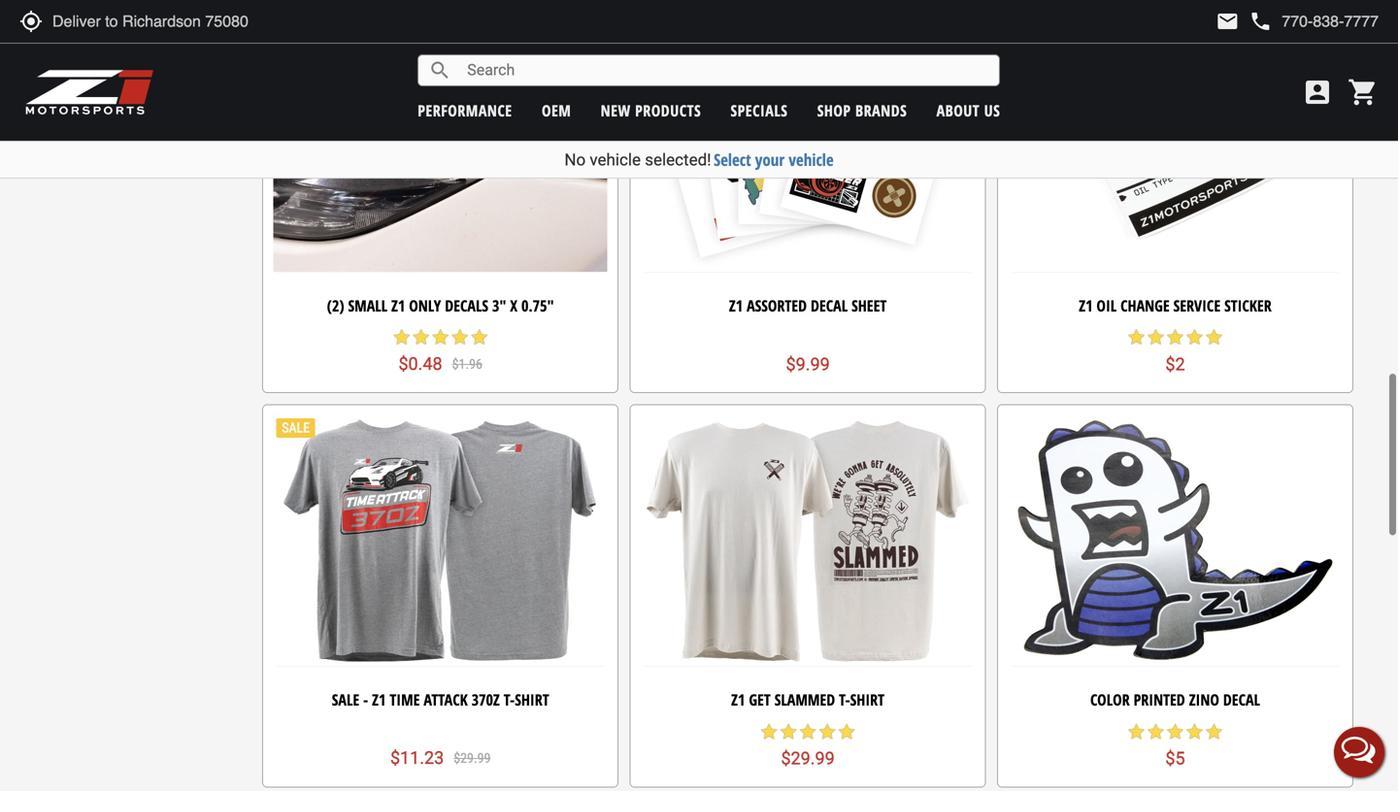 Task type: vqa. For each thing, say whether or not it's contained in the screenshot.
mail
yes



Task type: describe. For each thing, give the bounding box(es) containing it.
1 shirt from the left
[[515, 690, 549, 711]]

new products link
[[601, 100, 702, 121]]

select
[[714, 149, 752, 171]]

z1 for z1 assorted decal sheet
[[729, 295, 743, 316]]

$29.99 inside the $11.23 $29.99
[[454, 751, 491, 767]]

select your vehicle link
[[714, 149, 834, 171]]

change
[[1121, 295, 1170, 316]]

color printed zino decal
[[1091, 690, 1261, 711]]

about
[[937, 100, 980, 121]]

color
[[1091, 690, 1130, 711]]

x
[[510, 295, 518, 316]]

vehicle inside 'no vehicle selected! select your vehicle'
[[590, 150, 641, 170]]

shopping_cart link
[[1343, 77, 1379, 108]]

small
[[348, 295, 388, 316]]

z1 left only
[[392, 295, 405, 316]]

zino
[[1190, 690, 1220, 711]]

my_location
[[19, 10, 43, 33]]

2 t- from the left
[[839, 690, 851, 711]]

specials
[[731, 100, 788, 121]]

no
[[565, 150, 586, 170]]

z1 for z1 oil change service sticker
[[1079, 295, 1093, 316]]

new products
[[601, 100, 702, 121]]

slammed
[[775, 690, 836, 711]]

account_box link
[[1298, 77, 1339, 108]]

mail link
[[1217, 10, 1240, 33]]

specials link
[[731, 100, 788, 121]]

z1 for z1 get slammed t-shirt
[[732, 690, 745, 711]]

products
[[635, 100, 702, 121]]

assorted
[[747, 295, 807, 316]]

0 vertical spatial decal
[[811, 295, 848, 316]]

phone
[[1250, 10, 1273, 33]]

z1 assorted decal sheet
[[729, 295, 887, 316]]

z1 motorsports logo image
[[24, 68, 155, 117]]

1 horizontal spatial decal
[[1224, 690, 1261, 711]]

star star star star star $5
[[1127, 723, 1224, 769]]

performance
[[418, 100, 513, 121]]

Search search field
[[452, 55, 1000, 85]]

$2
[[1166, 354, 1186, 375]]

about us link
[[937, 100, 1001, 121]]

(2) small z1 only decals 3" x 0.75"
[[327, 295, 554, 316]]

account_box
[[1303, 77, 1334, 108]]

time
[[390, 690, 420, 711]]

$29.99 inside star star star star star $29.99
[[781, 749, 835, 769]]

us
[[985, 100, 1001, 121]]

oem link
[[542, 100, 572, 121]]

$1.96
[[452, 357, 483, 373]]

shop brands
[[818, 100, 908, 121]]

$11.23 $29.99
[[390, 749, 491, 769]]

z1 right -
[[372, 690, 386, 711]]

get
[[749, 690, 771, 711]]

performance link
[[418, 100, 513, 121]]

3"
[[492, 295, 507, 316]]

1 horizontal spatial vehicle
[[789, 149, 834, 171]]



Task type: locate. For each thing, give the bounding box(es) containing it.
z1 left oil
[[1079, 295, 1093, 316]]

sticker
[[1225, 295, 1272, 316]]

$29.99
[[781, 749, 835, 769], [454, 751, 491, 767]]

only
[[409, 295, 441, 316]]

vehicle right "your"
[[789, 149, 834, 171]]

attack
[[424, 690, 468, 711]]

-
[[363, 690, 368, 711]]

service
[[1174, 295, 1221, 316]]

shop
[[818, 100, 852, 121]]

z1 left get
[[732, 690, 745, 711]]

0 horizontal spatial t-
[[504, 690, 515, 711]]

sheet
[[852, 295, 887, 316]]

$29.99 right $11.23
[[454, 751, 491, 767]]

star
[[392, 328, 412, 347], [412, 328, 431, 347], [431, 328, 450, 347], [450, 328, 470, 347], [470, 328, 489, 347], [1127, 328, 1147, 347], [1147, 328, 1166, 347], [1166, 328, 1186, 347], [1186, 328, 1205, 347], [1205, 328, 1224, 347], [760, 723, 779, 742], [779, 723, 799, 742], [799, 723, 818, 742], [818, 723, 837, 742], [837, 723, 857, 742], [1127, 723, 1147, 742], [1147, 723, 1166, 742], [1166, 723, 1186, 742], [1186, 723, 1205, 742], [1205, 723, 1224, 742]]

shirt
[[515, 690, 549, 711], [851, 690, 885, 711]]

1 horizontal spatial t-
[[839, 690, 851, 711]]

shirt right 370z
[[515, 690, 549, 711]]

z1 get slammed t-shirt
[[732, 690, 885, 711]]

t- right 370z
[[504, 690, 515, 711]]

decal
[[811, 295, 848, 316], [1224, 690, 1261, 711]]

vehicle right no
[[590, 150, 641, 170]]

370z
[[472, 690, 500, 711]]

$5
[[1166, 749, 1186, 769]]

$29.99 down z1 get slammed t-shirt
[[781, 749, 835, 769]]

$9.99
[[786, 354, 830, 375]]

1 t- from the left
[[504, 690, 515, 711]]

new
[[601, 100, 631, 121]]

mail
[[1217, 10, 1240, 33]]

0 horizontal spatial shirt
[[515, 690, 549, 711]]

shirt right the slammed
[[851, 690, 885, 711]]

star star star star star $2
[[1127, 328, 1224, 375]]

$11.23
[[390, 749, 444, 769]]

1 horizontal spatial $29.99
[[781, 749, 835, 769]]

oil
[[1097, 295, 1117, 316]]

z1 left assorted
[[729, 295, 743, 316]]

0.75"
[[522, 295, 554, 316]]

2 shirt from the left
[[851, 690, 885, 711]]

0 horizontal spatial decal
[[811, 295, 848, 316]]

your
[[756, 149, 785, 171]]

decal right zino
[[1224, 690, 1261, 711]]

star star star star star $29.99
[[760, 723, 857, 769]]

brands
[[856, 100, 908, 121]]

decals
[[445, 295, 489, 316]]

shop brands link
[[818, 100, 908, 121]]

selected!
[[645, 150, 712, 170]]

1 vertical spatial decal
[[1224, 690, 1261, 711]]

shopping_cart
[[1348, 77, 1379, 108]]

(2)
[[327, 295, 344, 316]]

decal left the sheet
[[811, 295, 848, 316]]

t-
[[504, 690, 515, 711], [839, 690, 851, 711]]

no vehicle selected! select your vehicle
[[565, 149, 834, 171]]

search
[[429, 59, 452, 82]]

printed
[[1134, 690, 1186, 711]]

vehicle
[[789, 149, 834, 171], [590, 150, 641, 170]]

phone link
[[1250, 10, 1379, 33]]

sale
[[332, 690, 360, 711]]

0 horizontal spatial vehicle
[[590, 150, 641, 170]]

star star star star star $0.48 $1.96
[[392, 328, 489, 375]]

t- right the slammed
[[839, 690, 851, 711]]

0 horizontal spatial $29.99
[[454, 751, 491, 767]]

about us
[[937, 100, 1001, 121]]

z1 oil change service sticker
[[1079, 295, 1272, 316]]

sale - z1 time attack 370z t-shirt
[[332, 690, 549, 711]]

$0.48
[[399, 354, 443, 375]]

1 horizontal spatial shirt
[[851, 690, 885, 711]]

oem
[[542, 100, 572, 121]]

z1
[[392, 295, 405, 316], [729, 295, 743, 316], [1079, 295, 1093, 316], [372, 690, 386, 711], [732, 690, 745, 711]]

mail phone
[[1217, 10, 1273, 33]]



